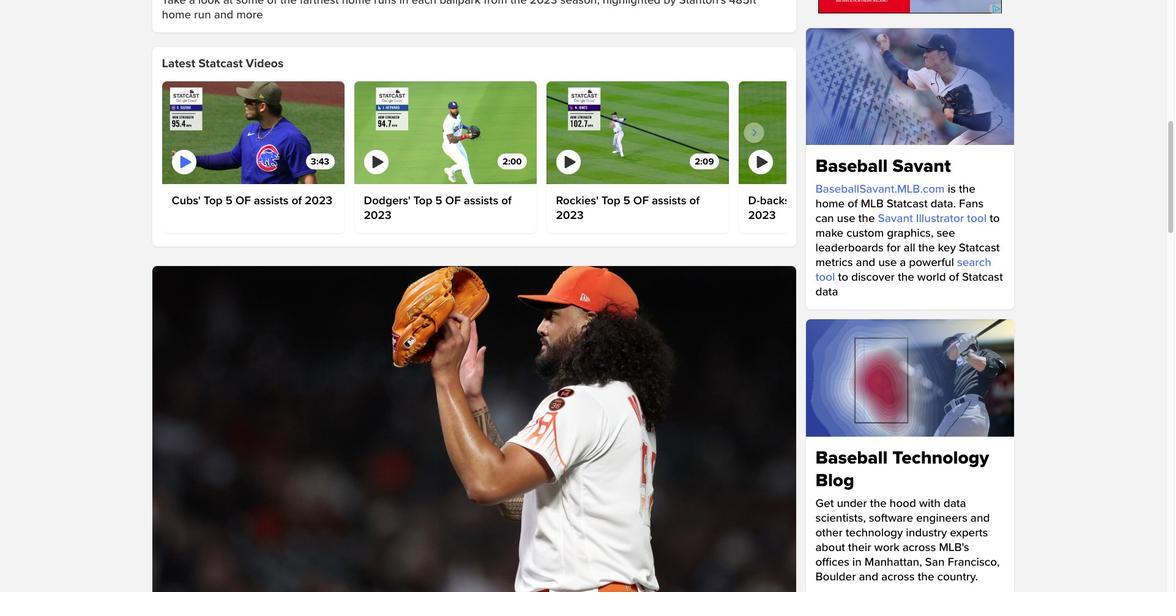 Task type: vqa. For each thing, say whether or not it's contained in the screenshot.
Dodgers' Top 5 OF assists of 2023's assists
yes



Task type: describe. For each thing, give the bounding box(es) containing it.
advertisement element
[[819, 0, 1002, 13]]

more
[[237, 8, 263, 22]]

of for rockies'
[[634, 194, 649, 208]]

metrics
[[816, 256, 854, 270]]

mlb
[[861, 197, 884, 211]]

baseball savant
[[816, 155, 952, 178]]

is the home of mlb statcast data. fans can use the
[[816, 183, 984, 226]]

1 horizontal spatial home
[[342, 0, 371, 7]]

rockies' top 5 of assists of 2023
[[556, 194, 700, 223]]

of inside d-backs' top 5 of assists of 2023
[[828, 194, 843, 208]]

3:43
[[311, 156, 330, 167]]

take
[[162, 0, 186, 7]]

of for cubs'
[[236, 194, 251, 208]]

take a look at some of the farthest home runs in each ballpark from the 2023 season, highlighted by stanton's 485ft home run and more
[[162, 0, 757, 22]]

offices
[[816, 556, 850, 570]]

cubs'
[[172, 194, 201, 208]]

manhattan,
[[865, 556, 923, 570]]

from
[[484, 0, 508, 7]]

experts
[[951, 526, 989, 541]]

graphics,
[[888, 227, 934, 241]]

videos
[[246, 56, 284, 71]]

search tool link
[[816, 256, 992, 285]]

2023 inside d-backs' top 5 of assists of 2023
[[749, 209, 776, 223]]

tool inside search tool
[[816, 271, 836, 285]]

is
[[949, 183, 957, 197]]

about
[[816, 541, 846, 555]]

assists inside d-backs' top 5 of assists of 2023
[[846, 194, 881, 208]]

statcast inside to make custom graphics, see leaderboards for all the key statcast metrics and use a powerful
[[960, 241, 1001, 256]]

statcast inside is the home of mlb statcast data. fans can use the
[[887, 197, 928, 211]]

runs
[[374, 0, 397, 7]]

backs'
[[761, 194, 793, 208]]

latest
[[162, 56, 195, 71]]

leaderboards
[[816, 241, 884, 256]]

and up experts on the bottom right of page
[[971, 512, 991, 526]]

cubs' top 5 of assists of 2023 link
[[172, 194, 335, 209]]

rockies' top 5 of assists of 2023 image
[[547, 82, 729, 184]]

2:00
[[503, 156, 522, 167]]

custom
[[847, 227, 885, 241]]

other
[[816, 526, 843, 541]]

software
[[870, 512, 914, 526]]

hood
[[890, 497, 917, 511]]

the up "software"
[[871, 497, 887, 511]]

with
[[920, 497, 941, 511]]

5 for cubs'
[[226, 194, 233, 208]]

highlighted
[[603, 0, 661, 7]]

2023 for dodgers' top 5 of assists of 2023
[[364, 209, 392, 223]]

their
[[849, 541, 872, 555]]

data inside to discover the world of statcast data
[[816, 286, 839, 300]]

2:00 link
[[354, 82, 537, 184]]

home inside is the home of mlb statcast data. fans can use the
[[816, 197, 845, 211]]

1 vertical spatial home
[[162, 8, 191, 22]]

the inside to make custom graphics, see leaderboards for all the key statcast metrics and use a powerful
[[919, 241, 936, 256]]

3 keys for manaea to unlock his potential with new team image
[[152, 266, 797, 593]]

look
[[198, 0, 220, 7]]

baseball technology blog link
[[816, 447, 1005, 492]]

farthest
[[300, 0, 339, 7]]

work
[[875, 541, 900, 555]]

get
[[816, 497, 835, 511]]

discover
[[852, 271, 895, 285]]

use inside is the home of mlb statcast data. fans can use the
[[838, 212, 856, 226]]

2:09
[[695, 156, 714, 167]]

of inside take a look at some of the farthest home runs in each ballpark from the 2023 season, highlighted by stanton's 485ft home run and more
[[267, 0, 277, 7]]

baseballsavant.mlb.com
[[816, 183, 946, 197]]

of inside is the home of mlb statcast data. fans can use the
[[848, 197, 858, 211]]

make
[[816, 227, 844, 241]]

of inside to discover the world of statcast data
[[950, 271, 960, 285]]

dodgers' top 5 of assists of 2023
[[364, 194, 512, 223]]

to make custom graphics, see leaderboards for all the key statcast metrics and use a powerful
[[816, 212, 1001, 270]]

2023 for rockies' top 5 of assists of 2023
[[556, 209, 584, 223]]

illustrator
[[917, 212, 965, 226]]

baseball savant image
[[806, 28, 1015, 145]]

boulder
[[816, 571, 857, 585]]

dodgers' top 5 of assists of 2023 link
[[364, 194, 527, 224]]

mlb's
[[940, 541, 970, 555]]

by
[[664, 0, 677, 7]]

baseball for baseball technology blog get under the hood with data scientists, software engineers and other technology industry experts about their work across mlb's offices in manhattan, san francisco, boulder and across the country.
[[816, 447, 888, 469]]

baseball technology blog image
[[806, 320, 1015, 437]]

the inside to discover the world of statcast data
[[898, 271, 915, 285]]

under
[[838, 497, 868, 511]]

stanton's
[[680, 0, 727, 7]]

a inside take a look at some of the farthest home runs in each ballpark from the 2023 season, highlighted by stanton's 485ft home run and more
[[189, 0, 195, 7]]

data.
[[931, 197, 957, 211]]

each
[[412, 0, 437, 7]]

the right from
[[511, 0, 527, 7]]

cubs' top 5 of assists of 2023 image
[[162, 82, 345, 184]]

d-backs' top 5 of assists of 2023 image
[[739, 82, 922, 184]]

ballpark
[[440, 0, 481, 7]]

powerful
[[910, 256, 955, 270]]

assists for dodgers' top 5 of assists of 2023
[[464, 194, 499, 208]]

5 for rockies'
[[624, 194, 631, 208]]

all
[[904, 241, 916, 256]]

statcast inside to discover the world of statcast data
[[963, 271, 1004, 285]]

can
[[816, 212, 835, 226]]

country.
[[938, 571, 979, 585]]

of inside rockies' top 5 of assists of 2023
[[690, 194, 700, 208]]

dodgers'
[[364, 194, 411, 208]]



Task type: locate. For each thing, give the bounding box(es) containing it.
2 horizontal spatial home
[[816, 197, 845, 211]]

2023 down rockies' on the top of page
[[556, 209, 584, 223]]

data down metrics
[[816, 286, 839, 300]]

for
[[887, 241, 901, 256]]

rockies' top 5 of assists of 2023 link
[[556, 194, 719, 224]]

of inside the dodgers' top 5 of assists of 2023
[[502, 194, 512, 208]]

key
[[939, 241, 957, 256]]

and up discover
[[857, 256, 876, 270]]

the up fans
[[960, 183, 976, 197]]

0 vertical spatial tool
[[968, 212, 987, 226]]

of inside rockies' top 5 of assists of 2023
[[634, 194, 649, 208]]

0 horizontal spatial in
[[400, 0, 409, 7]]

3 top from the left
[[602, 194, 621, 208]]

home down take
[[162, 8, 191, 22]]

the
[[280, 0, 297, 7], [511, 0, 527, 7], [960, 183, 976, 197], [859, 212, 876, 226], [919, 241, 936, 256], [898, 271, 915, 285], [871, 497, 887, 511], [918, 571, 935, 585]]

statcast up "savant illustrator tool" link
[[887, 197, 928, 211]]

0 vertical spatial home
[[342, 0, 371, 7]]

top for cubs'
[[204, 194, 223, 208]]

2 assists from the left
[[464, 194, 499, 208]]

run
[[194, 8, 211, 22]]

rockies'
[[556, 194, 599, 208]]

4 of from the left
[[828, 194, 843, 208]]

statcast right the latest
[[199, 56, 243, 71]]

of inside the dodgers' top 5 of assists of 2023
[[446, 194, 461, 208]]

in down the their
[[853, 556, 862, 570]]

1 vertical spatial to
[[839, 271, 849, 285]]

2 5 from the left
[[436, 194, 443, 208]]

season,
[[561, 0, 600, 7]]

savant up is
[[893, 155, 952, 178]]

blog
[[816, 469, 855, 492]]

of
[[236, 194, 251, 208], [446, 194, 461, 208], [634, 194, 649, 208], [828, 194, 843, 208]]

3 assists from the left
[[652, 194, 687, 208]]

home
[[342, 0, 371, 7], [162, 8, 191, 22], [816, 197, 845, 211]]

to
[[990, 212, 1001, 226], [839, 271, 849, 285]]

5
[[226, 194, 233, 208], [436, 194, 443, 208], [624, 194, 631, 208], [818, 194, 825, 208]]

home up 'can'
[[816, 197, 845, 211]]

1 vertical spatial use
[[879, 256, 897, 270]]

in inside take a look at some of the farthest home runs in each ballpark from the 2023 season, highlighted by stanton's 485ft home run and more
[[400, 0, 409, 7]]

2023 inside rockies' top 5 of assists of 2023
[[556, 209, 584, 223]]

top right rockies' on the top of page
[[602, 194, 621, 208]]

baseball savant link
[[816, 155, 1005, 178]]

use down for
[[879, 256, 897, 270]]

1 vertical spatial a
[[900, 256, 907, 270]]

2023 inside take a look at some of the farthest home runs in each ballpark from the 2023 season, highlighted by stanton's 485ft home run and more
[[530, 0, 558, 7]]

and down at
[[214, 8, 234, 22]]

top inside rockies' top 5 of assists of 2023
[[602, 194, 621, 208]]

1 horizontal spatial a
[[900, 256, 907, 270]]

world
[[918, 271, 947, 285]]

to inside to make custom graphics, see leaderboards for all the key statcast metrics and use a powerful
[[990, 212, 1001, 226]]

5 inside d-backs' top 5 of assists of 2023
[[818, 194, 825, 208]]

0 vertical spatial to
[[990, 212, 1001, 226]]

5 right cubs'
[[226, 194, 233, 208]]

1 5 from the left
[[226, 194, 233, 208]]

of inside d-backs' top 5 of assists of 2023
[[884, 194, 894, 208]]

1 horizontal spatial data
[[944, 497, 967, 511]]

statcast up search
[[960, 241, 1001, 256]]

use right 'can'
[[838, 212, 856, 226]]

5 inside cubs' top 5 of assists of 2023 link
[[226, 194, 233, 208]]

data up engineers
[[944, 497, 967, 511]]

baseball
[[816, 155, 888, 178], [816, 447, 888, 469]]

and down manhattan,
[[860, 571, 879, 585]]

2023 inside the dodgers' top 5 of assists of 2023
[[364, 209, 392, 223]]

top right backs'
[[796, 194, 815, 208]]

baseballsavant.mlb.com link
[[816, 183, 946, 197]]

assists inside the dodgers' top 5 of assists of 2023
[[464, 194, 499, 208]]

dodgers' top 5 of assists of 2023 image
[[354, 82, 537, 184]]

use inside to make custom graphics, see leaderboards for all the key statcast metrics and use a powerful
[[879, 256, 897, 270]]

0 horizontal spatial tool
[[816, 271, 836, 285]]

of
[[267, 0, 277, 7], [292, 194, 302, 208], [502, 194, 512, 208], [690, 194, 700, 208], [884, 194, 894, 208], [848, 197, 858, 211], [950, 271, 960, 285]]

a down all
[[900, 256, 907, 270]]

2023 for cubs' top 5 of assists of 2023
[[305, 194, 333, 208]]

baseball for baseball savant
[[816, 155, 888, 178]]

and inside to make custom graphics, see leaderboards for all the key statcast metrics and use a powerful
[[857, 256, 876, 270]]

2023 left season,
[[530, 0, 558, 7]]

baseball inside baseball technology blog get under the hood with data scientists, software engineers and other technology industry experts about their work across mlb's offices in manhattan, san francisco, boulder and across the country.
[[816, 447, 888, 469]]

0 vertical spatial savant
[[893, 155, 952, 178]]

a inside to make custom graphics, see leaderboards for all the key statcast metrics and use a powerful
[[900, 256, 907, 270]]

5 up 'can'
[[818, 194, 825, 208]]

assists inside rockies' top 5 of assists of 2023
[[652, 194, 687, 208]]

5 inside rockies' top 5 of assists of 2023
[[624, 194, 631, 208]]

the down san
[[918, 571, 935, 585]]

a
[[189, 0, 195, 7], [900, 256, 907, 270]]

1 vertical spatial in
[[853, 556, 862, 570]]

scientists,
[[816, 512, 867, 526]]

4 5 from the left
[[818, 194, 825, 208]]

technology
[[893, 447, 990, 469]]

2 top from the left
[[414, 194, 433, 208]]

at
[[223, 0, 233, 7]]

1 horizontal spatial to
[[990, 212, 1001, 226]]

francisco,
[[948, 556, 1001, 570]]

to down metrics
[[839, 271, 849, 285]]

the up custom
[[859, 212, 876, 226]]

and inside take a look at some of the farthest home runs in each ballpark from the 2023 season, highlighted by stanton's 485ft home run and more
[[214, 8, 234, 22]]

to discover the world of statcast data
[[816, 271, 1004, 300]]

5 right rockies' on the top of page
[[624, 194, 631, 208]]

4 top from the left
[[796, 194, 815, 208]]

d-backs' top 5 of assists of 2023
[[749, 194, 894, 223]]

1 vertical spatial data
[[944, 497, 967, 511]]

2023 down 3:43 in the left of the page
[[305, 194, 333, 208]]

1 vertical spatial across
[[882, 571, 915, 585]]

2 of from the left
[[446, 194, 461, 208]]

top for rockies'
[[602, 194, 621, 208]]

0 vertical spatial data
[[816, 286, 839, 300]]

technology
[[846, 526, 904, 541]]

tool down metrics
[[816, 271, 836, 285]]

some
[[236, 0, 264, 7]]

1 vertical spatial savant
[[879, 212, 914, 226]]

3:43 link
[[162, 82, 345, 184]]

top inside the dodgers' top 5 of assists of 2023
[[414, 194, 433, 208]]

0 horizontal spatial a
[[189, 0, 195, 7]]

0 horizontal spatial use
[[838, 212, 856, 226]]

0 vertical spatial a
[[189, 0, 195, 7]]

home left runs
[[342, 0, 371, 7]]

across
[[903, 541, 937, 555], [882, 571, 915, 585]]

0 vertical spatial across
[[903, 541, 937, 555]]

tool
[[968, 212, 987, 226], [816, 271, 836, 285]]

top right cubs'
[[204, 194, 223, 208]]

tool down fans
[[968, 212, 987, 226]]

0 horizontal spatial to
[[839, 271, 849, 285]]

to for to make custom graphics, see leaderboards for all the key statcast metrics and use a powerful
[[990, 212, 1001, 226]]

assists for rockies' top 5 of assists of 2023
[[652, 194, 687, 208]]

use
[[838, 212, 856, 226], [879, 256, 897, 270]]

a up run
[[189, 0, 195, 7]]

baseball up baseballsavant.mlb.com link
[[816, 155, 888, 178]]

d-
[[749, 194, 761, 208]]

0 vertical spatial baseball
[[816, 155, 888, 178]]

in
[[400, 0, 409, 7], [853, 556, 862, 570]]

2 vertical spatial home
[[816, 197, 845, 211]]

the left world
[[898, 271, 915, 285]]

search
[[958, 256, 992, 270]]

of for dodgers'
[[446, 194, 461, 208]]

1 assists from the left
[[254, 194, 289, 208]]

d-backs' top 5 of assists of 2023 link
[[749, 194, 912, 224]]

baseball technology blog get under the hood with data scientists, software engineers and other technology industry experts about their work across mlb's offices in manhattan, san francisco, boulder and across the country.
[[816, 447, 1001, 585]]

the left farthest
[[280, 0, 297, 7]]

top for dodgers'
[[414, 194, 433, 208]]

2023 down d-
[[749, 209, 776, 223]]

baseball up under
[[816, 447, 888, 469]]

1 vertical spatial tool
[[816, 271, 836, 285]]

savant illustrator tool
[[879, 212, 987, 226]]

1 baseball from the top
[[816, 155, 888, 178]]

5 inside the dodgers' top 5 of assists of 2023
[[436, 194, 443, 208]]

search tool
[[816, 256, 992, 285]]

across down manhattan,
[[882, 571, 915, 585]]

top inside d-backs' top 5 of assists of 2023
[[796, 194, 815, 208]]

3 5 from the left
[[624, 194, 631, 208]]

statcast down search
[[963, 271, 1004, 285]]

top
[[204, 194, 223, 208], [414, 194, 433, 208], [602, 194, 621, 208], [796, 194, 815, 208]]

in inside baseball technology blog get under the hood with data scientists, software engineers and other technology industry experts about their work across mlb's offices in manhattan, san francisco, boulder and across the country.
[[853, 556, 862, 570]]

4 assists from the left
[[846, 194, 881, 208]]

statcast
[[199, 56, 243, 71], [887, 197, 928, 211], [960, 241, 1001, 256], [963, 271, 1004, 285]]

0 vertical spatial use
[[838, 212, 856, 226]]

fans
[[960, 197, 984, 211]]

data
[[816, 286, 839, 300], [944, 497, 967, 511]]

savant up graphics,
[[879, 212, 914, 226]]

industry
[[907, 526, 948, 541]]

to for to discover the world of statcast data
[[839, 271, 849, 285]]

2 baseball from the top
[[816, 447, 888, 469]]

top right 'dodgers''
[[414, 194, 433, 208]]

5 for dodgers'
[[436, 194, 443, 208]]

cubs' top 5 of assists of 2023
[[172, 194, 333, 208]]

see
[[937, 227, 956, 241]]

data inside baseball technology blog get under the hood with data scientists, software engineers and other technology industry experts about their work across mlb's offices in manhattan, san francisco, boulder and across the country.
[[944, 497, 967, 511]]

assists for cubs' top 5 of assists of 2023
[[254, 194, 289, 208]]

0 horizontal spatial home
[[162, 8, 191, 22]]

2023
[[530, 0, 558, 7], [305, 194, 333, 208], [364, 209, 392, 223], [556, 209, 584, 223], [749, 209, 776, 223]]

485ft
[[730, 0, 757, 7]]

savant illustrator tool link
[[879, 212, 987, 226]]

engineers
[[917, 512, 968, 526]]

3 of from the left
[[634, 194, 649, 208]]

the up powerful
[[919, 241, 936, 256]]

2:09 link
[[547, 82, 729, 184]]

1 top from the left
[[204, 194, 223, 208]]

1 vertical spatial baseball
[[816, 447, 888, 469]]

to up search
[[990, 212, 1001, 226]]

and
[[214, 8, 234, 22], [857, 256, 876, 270], [971, 512, 991, 526], [860, 571, 879, 585]]

in right runs
[[400, 0, 409, 7]]

san
[[926, 556, 945, 570]]

5 right 'dodgers''
[[436, 194, 443, 208]]

0 horizontal spatial data
[[816, 286, 839, 300]]

1 of from the left
[[236, 194, 251, 208]]

latest statcast videos
[[162, 56, 284, 71]]

0 vertical spatial in
[[400, 0, 409, 7]]

1 horizontal spatial in
[[853, 556, 862, 570]]

to inside to discover the world of statcast data
[[839, 271, 849, 285]]

2023 down 'dodgers''
[[364, 209, 392, 223]]

across down industry
[[903, 541, 937, 555]]

assists
[[254, 194, 289, 208], [464, 194, 499, 208], [652, 194, 687, 208], [846, 194, 881, 208]]

top inside cubs' top 5 of assists of 2023 link
[[204, 194, 223, 208]]

1 horizontal spatial tool
[[968, 212, 987, 226]]

1 horizontal spatial use
[[879, 256, 897, 270]]



